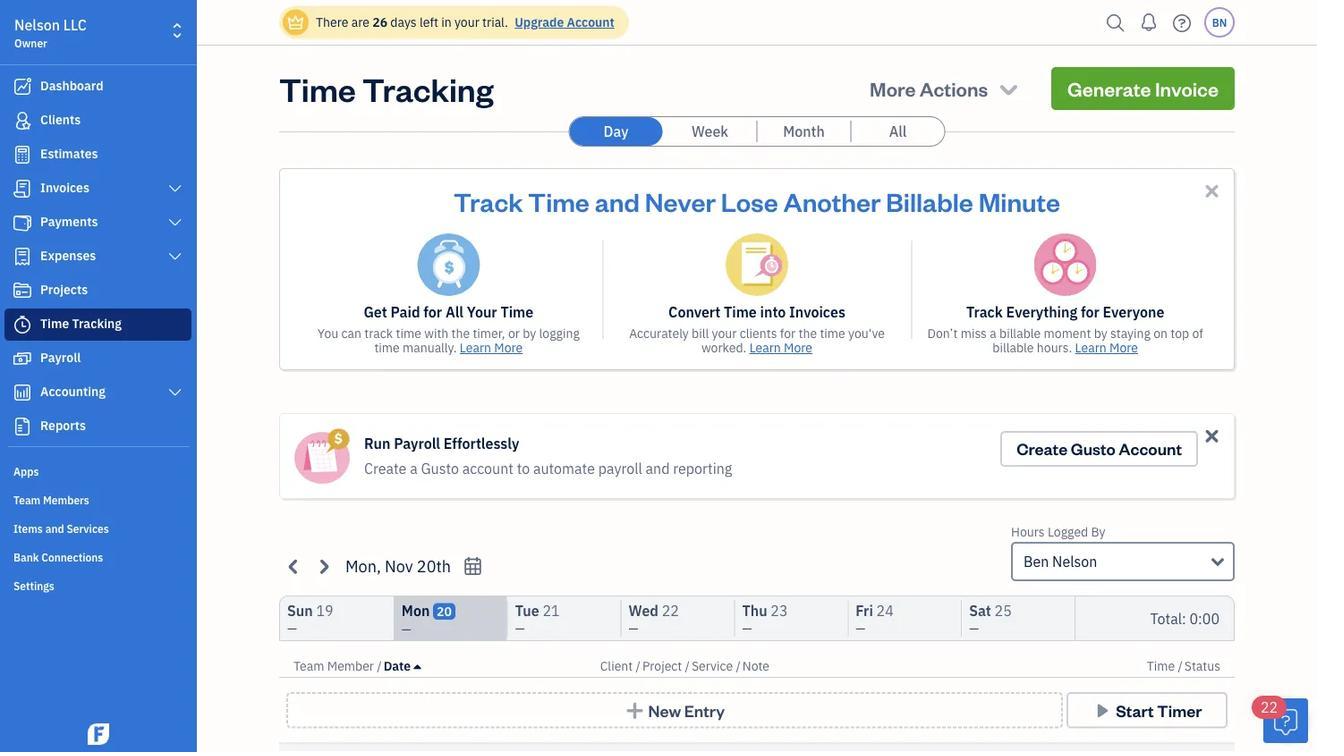 Task type: vqa. For each thing, say whether or not it's contained in the screenshot.
right Fees
no



Task type: locate. For each thing, give the bounding box(es) containing it.
status
[[1185, 658, 1221, 675]]

1 horizontal spatial the
[[799, 325, 817, 342]]

to
[[517, 460, 530, 478]]

track up miss
[[967, 303, 1003, 322]]

month
[[783, 122, 825, 141]]

staying
[[1111, 325, 1151, 342]]

1 horizontal spatial team
[[294, 658, 324, 675]]

1 horizontal spatial track
[[967, 303, 1003, 322]]

0 horizontal spatial by
[[523, 325, 536, 342]]

0 horizontal spatial and
[[45, 522, 64, 536]]

tracking down 'left'
[[362, 67, 494, 110]]

learn more down into
[[750, 340, 813, 356]]

more down everyone
[[1110, 340, 1138, 356]]

0 vertical spatial your
[[455, 14, 479, 30]]

0 horizontal spatial for
[[424, 303, 442, 322]]

track for track time and never lose another billable minute
[[454, 184, 523, 218]]

the right clients on the right
[[799, 325, 817, 342]]

2 horizontal spatial for
[[1081, 303, 1100, 322]]

gusto up by
[[1071, 439, 1116, 460]]

— inside fri 24 —
[[856, 621, 866, 637]]

billable
[[886, 184, 974, 218]]

0 horizontal spatial all
[[446, 303, 464, 322]]

hours
[[1011, 524, 1045, 541]]

all link
[[852, 117, 945, 146]]

track everything for everyone image
[[1034, 234, 1097, 296]]

chevron large down image inside expenses link
[[167, 250, 183, 264]]

2 learn from the left
[[750, 340, 781, 356]]

generate
[[1068, 76, 1151, 101]]

estimates
[[40, 145, 98, 162]]

time / status
[[1147, 658, 1221, 675]]

search image
[[1102, 9, 1130, 36]]

3 / from the left
[[685, 658, 690, 675]]

a left 'account'
[[410, 460, 418, 478]]

connections
[[41, 550, 103, 565]]

the inside accurately bill your clients for the time you've worked.
[[799, 325, 817, 342]]

gusto inside run payroll effortlessly create a gusto account to automate payroll and reporting
[[421, 460, 459, 478]]

1 horizontal spatial create
[[1017, 439, 1068, 460]]

1 horizontal spatial time tracking
[[279, 67, 494, 110]]

0 vertical spatial tracking
[[362, 67, 494, 110]]

gusto
[[1071, 439, 1116, 460], [421, 460, 459, 478]]

hours.
[[1037, 340, 1072, 356]]

by
[[523, 325, 536, 342], [1094, 325, 1108, 342]]

tracking inside main element
[[72, 315, 122, 332]]

and right items
[[45, 522, 64, 536]]

1 chevron large down image from the top
[[167, 182, 183, 196]]

for
[[424, 303, 442, 322], [1081, 303, 1100, 322], [780, 325, 796, 342]]

more for get paid for all your time
[[494, 340, 523, 356]]

items
[[13, 522, 43, 536]]

1 vertical spatial close image
[[1202, 426, 1222, 447]]

0 horizontal spatial team
[[13, 493, 40, 507]]

top
[[1171, 325, 1189, 342]]

1 horizontal spatial a
[[990, 325, 997, 342]]

more right clients on the right
[[784, 340, 813, 356]]

time tracking down 26 at left top
[[279, 67, 494, 110]]

/ left status on the right bottom of page
[[1178, 658, 1183, 675]]

1 vertical spatial and
[[646, 460, 670, 478]]

track time and never lose another billable minute
[[454, 184, 1061, 218]]

track
[[454, 184, 523, 218], [967, 303, 1003, 322]]

the inside you can track time with the timer, or by logging time manually.
[[452, 325, 470, 342]]

1 the from the left
[[452, 325, 470, 342]]

— left the 21
[[515, 621, 525, 637]]

— inside "tue 21 —"
[[515, 621, 525, 637]]

2 the from the left
[[799, 325, 817, 342]]

0 vertical spatial team
[[13, 493, 40, 507]]

0 vertical spatial account
[[567, 14, 615, 30]]

22 inside wed 22 —
[[662, 602, 679, 621]]

1 horizontal spatial payroll
[[394, 434, 440, 453]]

0 vertical spatial track
[[454, 184, 523, 218]]

2 chevron large down image from the top
[[167, 250, 183, 264]]

/ left the service
[[685, 658, 690, 675]]

resource center badge image
[[1264, 699, 1308, 744]]

start timer button
[[1067, 693, 1228, 729]]

by left staying
[[1094, 325, 1108, 342]]

start timer
[[1116, 700, 1202, 721]]

1 vertical spatial track
[[967, 303, 1003, 322]]

invoices right into
[[789, 303, 846, 322]]

bill
[[692, 325, 709, 342]]

chevron large down image inside payments link
[[167, 216, 183, 230]]

0 vertical spatial time tracking
[[279, 67, 494, 110]]

0 vertical spatial close image
[[1202, 181, 1222, 201]]

logging
[[539, 325, 580, 342]]

choose a date image
[[463, 556, 483, 577]]

:
[[1182, 609, 1186, 628]]

invoices up payments
[[40, 179, 89, 196]]

0 horizontal spatial learn more
[[460, 340, 523, 356]]

create up hours
[[1017, 439, 1068, 460]]

0 vertical spatial 22
[[662, 602, 679, 621]]

24
[[877, 602, 894, 621]]

0 horizontal spatial create
[[364, 460, 407, 478]]

are
[[351, 14, 370, 30]]

learn down your
[[460, 340, 491, 356]]

2 chevron large down image from the top
[[167, 386, 183, 400]]

2 horizontal spatial learn
[[1075, 340, 1107, 356]]

1 vertical spatial a
[[410, 460, 418, 478]]

by right or
[[523, 325, 536, 342]]

time tracking link
[[4, 309, 192, 341]]

0 vertical spatial all
[[889, 122, 907, 141]]

in
[[441, 14, 452, 30]]

track up get paid for all your time image
[[454, 184, 523, 218]]

the for all
[[452, 325, 470, 342]]

for up "with"
[[424, 303, 442, 322]]

— left 19 at the left
[[287, 621, 297, 637]]

chevron large down image
[[167, 216, 183, 230], [167, 386, 183, 400]]

team down apps
[[13, 493, 40, 507]]

play image
[[1092, 702, 1113, 720]]

time link
[[1147, 658, 1178, 675]]

payment image
[[12, 214, 33, 232]]

time left you've
[[820, 325, 845, 342]]

next day image
[[313, 556, 334, 577]]

gusto left 'account'
[[421, 460, 459, 478]]

reports
[[40, 417, 86, 434]]

1 horizontal spatial account
[[1119, 439, 1182, 460]]

chevron large down image inside the invoices link
[[167, 182, 183, 196]]

/ left the date
[[377, 658, 382, 675]]

run
[[364, 434, 391, 453]]

everyone
[[1103, 303, 1165, 322]]

project
[[642, 658, 682, 675]]

0 horizontal spatial track
[[454, 184, 523, 218]]

for up the moment
[[1081, 303, 1100, 322]]

1 vertical spatial tracking
[[72, 315, 122, 332]]

learn for invoices
[[750, 340, 781, 356]]

0 horizontal spatial account
[[567, 14, 615, 30]]

1 vertical spatial your
[[712, 325, 737, 342]]

time tracking
[[279, 67, 494, 110], [40, 315, 122, 332]]

time tracking down projects link
[[40, 315, 122, 332]]

your inside accurately bill your clients for the time you've worked.
[[712, 325, 737, 342]]

time down get
[[374, 340, 400, 356]]

1 horizontal spatial and
[[595, 184, 640, 218]]

date
[[384, 658, 411, 675]]

client image
[[12, 112, 33, 130]]

settings
[[13, 579, 54, 593]]

2 horizontal spatial and
[[646, 460, 670, 478]]

0:00
[[1190, 609, 1220, 628]]

0 vertical spatial chevron large down image
[[167, 182, 183, 196]]

/ left note link
[[736, 658, 741, 675]]

paid
[[391, 303, 420, 322]]

learn more down your
[[460, 340, 523, 356]]

21
[[543, 602, 560, 621]]

— left 23
[[742, 621, 752, 637]]

never
[[645, 184, 716, 218]]

tracking down projects link
[[72, 315, 122, 332]]

nelson
[[14, 16, 60, 34], [1053, 553, 1098, 571]]

1 / from the left
[[377, 658, 382, 675]]

1 learn more from the left
[[460, 340, 523, 356]]

1 chevron large down image from the top
[[167, 216, 183, 230]]

expenses link
[[4, 241, 192, 273]]

by inside don't miss a billable moment by staying on top of billable hours.
[[1094, 325, 1108, 342]]

all down more actions on the right of page
[[889, 122, 907, 141]]

1 vertical spatial 22
[[1261, 698, 1278, 717]]

logged
[[1048, 524, 1088, 541]]

1 horizontal spatial all
[[889, 122, 907, 141]]

more actions button
[[854, 67, 1037, 110]]

0 horizontal spatial 22
[[662, 602, 679, 621]]

2 learn more from the left
[[750, 340, 813, 356]]

1 horizontal spatial learn more
[[750, 340, 813, 356]]

invoice image
[[12, 180, 33, 198]]

your right in
[[455, 14, 479, 30]]

nelson llc owner
[[14, 16, 87, 50]]

1 vertical spatial invoices
[[789, 303, 846, 322]]

miss
[[961, 325, 987, 342]]

1 vertical spatial all
[[446, 303, 464, 322]]

3 learn from the left
[[1075, 340, 1107, 356]]

a right miss
[[990, 325, 997, 342]]

more for track everything for everyone
[[1110, 340, 1138, 356]]

— inside sat 25 —
[[969, 621, 979, 637]]

track everything for everyone
[[967, 303, 1165, 322]]

0 horizontal spatial payroll
[[40, 349, 81, 366]]

team inside main element
[[13, 493, 40, 507]]

1 horizontal spatial 22
[[1261, 698, 1278, 717]]

— for mon
[[402, 622, 411, 638]]

0 horizontal spatial nelson
[[14, 16, 60, 34]]

chevron large down image down the invoices link
[[167, 216, 183, 230]]

learn
[[460, 340, 491, 356], [750, 340, 781, 356], [1075, 340, 1107, 356]]

— left 25
[[969, 621, 979, 637]]

chevron large down image up projects link
[[167, 250, 183, 264]]

you've
[[848, 325, 885, 342]]

learn more down everyone
[[1075, 340, 1138, 356]]

— left 24
[[856, 621, 866, 637]]

1 horizontal spatial by
[[1094, 325, 1108, 342]]

1 horizontal spatial nelson
[[1053, 553, 1098, 571]]

1 vertical spatial team
[[294, 658, 324, 675]]

generate invoice
[[1068, 76, 1219, 101]]

nelson up owner
[[14, 16, 60, 34]]

chevron large down image up payments link
[[167, 182, 183, 196]]

0 horizontal spatial the
[[452, 325, 470, 342]]

more up the all link
[[870, 76, 916, 101]]

report image
[[12, 418, 33, 436]]

money image
[[12, 350, 33, 368]]

more down your
[[494, 340, 523, 356]]

22 button
[[1252, 696, 1308, 744]]

time inside main element
[[40, 315, 69, 332]]

new
[[648, 700, 681, 721]]

by inside you can track time with the timer, or by logging time manually.
[[523, 325, 536, 342]]

create inside run payroll effortlessly create a gusto account to automate payroll and reporting
[[364, 460, 407, 478]]

0 horizontal spatial tracking
[[72, 315, 122, 332]]

chevron large down image inside accounting 'link'
[[167, 386, 183, 400]]

close image
[[1202, 181, 1222, 201], [1202, 426, 1222, 447]]

1 horizontal spatial gusto
[[1071, 439, 1116, 460]]

1 horizontal spatial learn
[[750, 340, 781, 356]]

your
[[467, 303, 497, 322]]

trial.
[[482, 14, 508, 30]]

— for tue
[[515, 621, 525, 637]]

2 horizontal spatial learn more
[[1075, 340, 1138, 356]]

invoices
[[40, 179, 89, 196], [789, 303, 846, 322]]

1 vertical spatial time tracking
[[40, 315, 122, 332]]

time
[[279, 67, 356, 110], [528, 184, 590, 218], [501, 303, 534, 322], [724, 303, 757, 322], [40, 315, 69, 332], [1147, 658, 1175, 675]]

chevron large down image
[[167, 182, 183, 196], [167, 250, 183, 264]]

settings link
[[4, 572, 192, 599]]

payroll inside run payroll effortlessly create a gusto account to automate payroll and reporting
[[394, 434, 440, 453]]

0 vertical spatial chevron large down image
[[167, 216, 183, 230]]

learn right hours. in the top right of the page
[[1075, 340, 1107, 356]]

new entry
[[648, 700, 725, 721]]

0 horizontal spatial learn
[[460, 340, 491, 356]]

0 vertical spatial payroll
[[40, 349, 81, 366]]

expense image
[[12, 248, 33, 266]]

minute
[[979, 184, 1061, 218]]

for down into
[[780, 325, 796, 342]]

1 vertical spatial chevron large down image
[[167, 386, 183, 400]]

1 horizontal spatial your
[[712, 325, 737, 342]]

there
[[316, 14, 348, 30]]

20
[[437, 604, 452, 620]]

llc
[[63, 16, 87, 34]]

create down run
[[364, 460, 407, 478]]

1 vertical spatial nelson
[[1053, 553, 1098, 571]]

1 vertical spatial account
[[1119, 439, 1182, 460]]

3 learn more from the left
[[1075, 340, 1138, 356]]

team left member
[[294, 658, 324, 675]]

and right 'payroll'
[[646, 460, 670, 478]]

and left never
[[595, 184, 640, 218]]

billable down everything
[[1000, 325, 1041, 342]]

1 vertical spatial payroll
[[394, 434, 440, 453]]

— down mon
[[402, 622, 411, 638]]

don't
[[928, 325, 958, 342]]

25
[[995, 602, 1012, 621]]

1 by from the left
[[523, 325, 536, 342]]

— for thu
[[742, 621, 752, 637]]

sun
[[287, 602, 313, 621]]

accounting
[[40, 383, 106, 400]]

a inside run payroll effortlessly create a gusto account to automate payroll and reporting
[[410, 460, 418, 478]]

learn more for invoices
[[750, 340, 813, 356]]

and
[[595, 184, 640, 218], [646, 460, 670, 478], [45, 522, 64, 536]]

nelson down the logged
[[1053, 553, 1098, 571]]

0 vertical spatial invoices
[[40, 179, 89, 196]]

notifications image
[[1135, 4, 1163, 40]]

project link
[[642, 658, 685, 675]]

— inside wed 22 —
[[629, 621, 639, 637]]

23
[[771, 602, 788, 621]]

your right bill
[[712, 325, 737, 342]]

1 horizontal spatial for
[[780, 325, 796, 342]]

2 vertical spatial and
[[45, 522, 64, 536]]

month link
[[758, 117, 851, 146]]

0 horizontal spatial a
[[410, 460, 418, 478]]

0 horizontal spatial time tracking
[[40, 315, 122, 332]]

— for sun
[[287, 621, 297, 637]]

— inside sun 19 —
[[287, 621, 297, 637]]

the
[[452, 325, 470, 342], [799, 325, 817, 342]]

clients
[[40, 111, 81, 128]]

1 vertical spatial chevron large down image
[[167, 250, 183, 264]]

0 vertical spatial a
[[990, 325, 997, 342]]

days
[[390, 14, 417, 30]]

more for convert time into invoices
[[784, 340, 813, 356]]

0 horizontal spatial invoices
[[40, 179, 89, 196]]

automate
[[533, 460, 595, 478]]

2 by from the left
[[1094, 325, 1108, 342]]

your
[[455, 14, 479, 30], [712, 325, 737, 342]]

payroll up accounting
[[40, 349, 81, 366]]

/ right the client
[[636, 658, 641, 675]]

gusto inside button
[[1071, 439, 1116, 460]]

nelson inside ben nelson dropdown button
[[1053, 553, 1098, 571]]

0 horizontal spatial your
[[455, 14, 479, 30]]

all left your
[[446, 303, 464, 322]]

— inside thu 23 —
[[742, 621, 752, 637]]

— inside mon 20 —
[[402, 622, 411, 638]]

the right "with"
[[452, 325, 470, 342]]

invoice
[[1155, 76, 1219, 101]]

learn down into
[[750, 340, 781, 356]]

freshbooks image
[[84, 724, 113, 745]]

left
[[420, 14, 438, 30]]

0 horizontal spatial gusto
[[421, 460, 459, 478]]

team members
[[13, 493, 89, 507]]

note
[[743, 658, 770, 675]]

1 learn from the left
[[460, 340, 491, 356]]

0 vertical spatial nelson
[[14, 16, 60, 34]]

chevron large down image down payroll 'link'
[[167, 386, 183, 400]]

— up the client
[[629, 621, 639, 637]]

all inside the all link
[[889, 122, 907, 141]]

worked.
[[702, 340, 747, 356]]

payroll right run
[[394, 434, 440, 453]]



Task type: describe. For each thing, give the bounding box(es) containing it.
bank connections
[[13, 550, 103, 565]]

for for everyone
[[1081, 303, 1100, 322]]

member
[[327, 658, 374, 675]]

more inside dropdown button
[[870, 76, 916, 101]]

2 close image from the top
[[1202, 426, 1222, 447]]

project image
[[12, 282, 33, 300]]

team for team member /
[[294, 658, 324, 675]]

sat 25 —
[[969, 602, 1012, 637]]

nov
[[385, 556, 413, 577]]

services
[[67, 522, 109, 536]]

payroll
[[598, 460, 642, 478]]

ben nelson button
[[1011, 542, 1235, 582]]

5 / from the left
[[1178, 658, 1183, 675]]

create gusto account button
[[1001, 431, 1198, 467]]

sat
[[969, 602, 991, 621]]

track for track everything for everyone
[[967, 303, 1003, 322]]

and inside items and services link
[[45, 522, 64, 536]]

crown image
[[286, 13, 305, 32]]

get paid for all your time image
[[417, 234, 480, 296]]

payroll link
[[4, 343, 192, 375]]

thu 23 —
[[742, 602, 788, 637]]

learn for everyone
[[1075, 340, 1107, 356]]

fri 24 —
[[856, 602, 894, 637]]

caretup image
[[414, 660, 421, 674]]

invoices inside main element
[[40, 179, 89, 196]]

apps
[[13, 464, 39, 479]]

invoices link
[[4, 173, 192, 205]]

owner
[[14, 36, 47, 50]]

chevron large down image for expenses
[[167, 250, 183, 264]]

create inside button
[[1017, 439, 1068, 460]]

client
[[600, 658, 633, 675]]

for for all
[[424, 303, 442, 322]]

total
[[1150, 609, 1182, 628]]

can
[[341, 325, 362, 342]]

tue
[[515, 602, 539, 621]]

estimate image
[[12, 146, 33, 164]]

— for fri
[[856, 621, 866, 637]]

payroll inside 'link'
[[40, 349, 81, 366]]

— for sat
[[969, 621, 979, 637]]

actions
[[920, 76, 988, 101]]

ben nelson
[[1024, 553, 1098, 571]]

with
[[424, 325, 449, 342]]

learn more for all
[[460, 340, 523, 356]]

for inside accurately bill your clients for the time you've worked.
[[780, 325, 796, 342]]

the for invoices
[[799, 325, 817, 342]]

moment
[[1044, 325, 1091, 342]]

billable left hours. in the top right of the page
[[993, 340, 1034, 356]]

items and services link
[[4, 515, 192, 541]]

bank connections link
[[4, 543, 192, 570]]

plus image
[[625, 702, 645, 720]]

expenses
[[40, 247, 96, 264]]

chart image
[[12, 384, 33, 402]]

chevron large down image for invoices
[[167, 182, 183, 196]]

new entry button
[[286, 693, 1063, 729]]

week link
[[664, 117, 757, 146]]

time inside accurately bill your clients for the time you've worked.
[[820, 325, 845, 342]]

track
[[365, 325, 393, 342]]

dashboard
[[40, 77, 103, 94]]

chevrondown image
[[996, 76, 1021, 101]]

timer
[[1157, 700, 1202, 721]]

main element
[[0, 0, 242, 753]]

chevron large down image for accounting
[[167, 386, 183, 400]]

there are 26 days left in your trial. upgrade account
[[316, 14, 615, 30]]

dashboard image
[[12, 78, 33, 96]]

22 inside dropdown button
[[1261, 698, 1278, 717]]

items and services
[[13, 522, 109, 536]]

account inside button
[[1119, 439, 1182, 460]]

bn button
[[1205, 7, 1235, 38]]

learn more for everyone
[[1075, 340, 1138, 356]]

get
[[364, 303, 387, 322]]

accounting link
[[4, 377, 192, 409]]

and inside run payroll effortlessly create a gusto account to automate payroll and reporting
[[646, 460, 670, 478]]

mon 20 —
[[402, 602, 452, 638]]

chevron large down image for payments
[[167, 216, 183, 230]]

2 / from the left
[[636, 658, 641, 675]]

by
[[1091, 524, 1106, 541]]

0 vertical spatial and
[[595, 184, 640, 218]]

payments link
[[4, 207, 192, 239]]

thu
[[742, 602, 767, 621]]

learn for all
[[460, 340, 491, 356]]

note link
[[743, 658, 770, 675]]

client / project / service / note
[[600, 658, 770, 675]]

time down the paid
[[396, 325, 421, 342]]

1 horizontal spatial invoices
[[789, 303, 846, 322]]

account
[[462, 460, 514, 478]]

members
[[43, 493, 89, 507]]

1 horizontal spatial tracking
[[362, 67, 494, 110]]

into
[[760, 303, 786, 322]]

lose
[[721, 184, 778, 218]]

mon, nov 20th
[[345, 556, 451, 577]]

convert time into invoices
[[669, 303, 846, 322]]

date link
[[384, 658, 421, 675]]

on
[[1154, 325, 1168, 342]]

wed 22 —
[[629, 602, 679, 637]]

or
[[508, 325, 520, 342]]

reporting
[[673, 460, 732, 478]]

team members link
[[4, 486, 192, 513]]

projects link
[[4, 275, 192, 307]]

reports link
[[4, 411, 192, 443]]

ben
[[1024, 553, 1049, 571]]

run payroll effortlessly create a gusto account to automate payroll and reporting
[[364, 434, 732, 478]]

upgrade account link
[[511, 14, 615, 30]]

mon,
[[345, 556, 381, 577]]

mon
[[402, 602, 430, 621]]

clients link
[[4, 105, 192, 137]]

team for team members
[[13, 493, 40, 507]]

bn
[[1212, 15, 1227, 30]]

— for wed
[[629, 621, 639, 637]]

previous day image
[[284, 556, 304, 577]]

a inside don't miss a billable moment by staying on top of billable hours.
[[990, 325, 997, 342]]

go to help image
[[1168, 9, 1197, 36]]

1 close image from the top
[[1202, 181, 1222, 201]]

timer image
[[12, 316, 33, 334]]

time tracking inside main element
[[40, 315, 122, 332]]

accurately
[[629, 325, 689, 342]]

4 / from the left
[[736, 658, 741, 675]]

convert time into invoices image
[[726, 234, 788, 296]]

nelson inside the nelson llc owner
[[14, 16, 60, 34]]

get paid for all your time
[[364, 303, 534, 322]]



